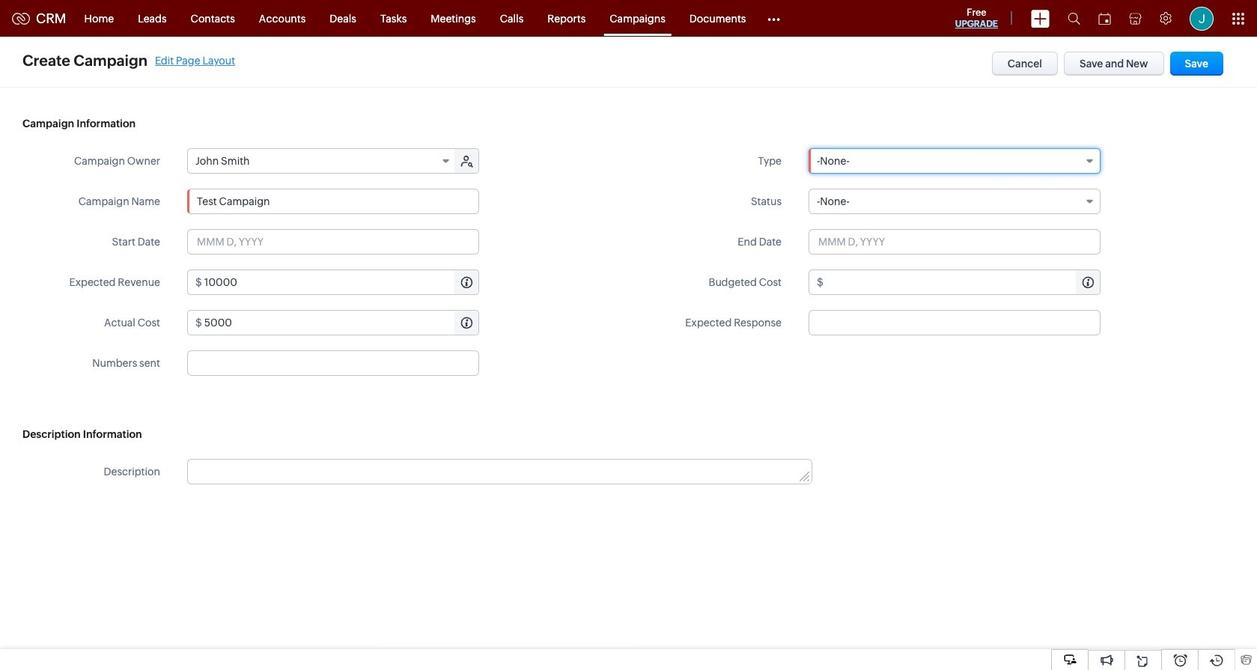 Task type: vqa. For each thing, say whether or not it's contained in the screenshot.
the Setup
no



Task type: locate. For each thing, give the bounding box(es) containing it.
None field
[[809, 148, 1101, 174], [188, 149, 456, 173], [809, 189, 1101, 214], [809, 148, 1101, 174], [188, 149, 456, 173], [809, 189, 1101, 214]]

MMM D, YYYY text field
[[187, 229, 479, 255], [809, 229, 1101, 255]]

search image
[[1068, 12, 1081, 25]]

None text field
[[187, 189, 479, 214], [204, 270, 479, 294], [826, 270, 1100, 294], [187, 351, 479, 376], [188, 460, 812, 484], [187, 189, 479, 214], [204, 270, 479, 294], [826, 270, 1100, 294], [187, 351, 479, 376], [188, 460, 812, 484]]

2 mmm d, yyyy text field from the left
[[809, 229, 1101, 255]]

None text field
[[809, 310, 1101, 336], [204, 311, 479, 335], [809, 310, 1101, 336], [204, 311, 479, 335]]

1 horizontal spatial mmm d, yyyy text field
[[809, 229, 1101, 255]]

0 horizontal spatial mmm d, yyyy text field
[[187, 229, 479, 255]]

search element
[[1059, 0, 1090, 37]]



Task type: describe. For each thing, give the bounding box(es) containing it.
profile image
[[1190, 6, 1214, 30]]

create menu image
[[1031, 9, 1050, 27]]

calendar image
[[1099, 12, 1111, 24]]

Other Modules field
[[758, 6, 790, 30]]

create menu element
[[1022, 0, 1059, 36]]

logo image
[[12, 12, 30, 24]]

profile element
[[1181, 0, 1223, 36]]

1 mmm d, yyyy text field from the left
[[187, 229, 479, 255]]



